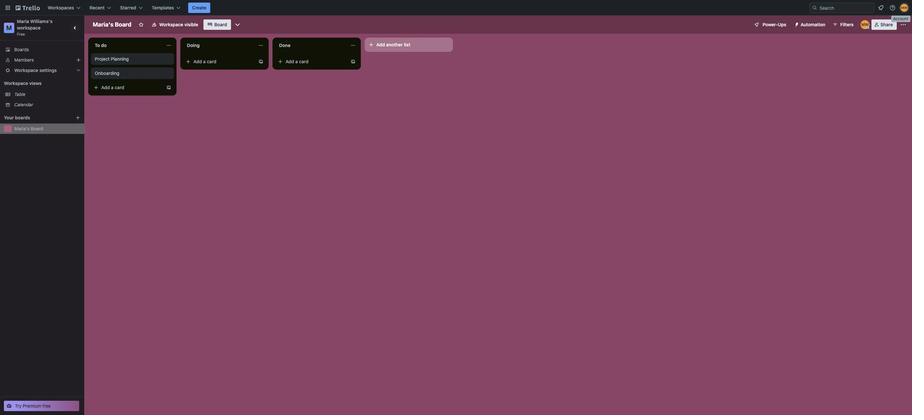 Task type: describe. For each thing, give the bounding box(es) containing it.
board link
[[203, 19, 231, 30]]

automation button
[[792, 19, 830, 30]]

to
[[95, 43, 100, 48]]

table link
[[14, 91, 81, 98]]

Done text field
[[275, 40, 347, 51]]

back to home image
[[16, 3, 40, 13]]

do
[[101, 43, 107, 48]]

create from template… image for to do
[[166, 85, 171, 90]]

a for doing
[[203, 59, 206, 64]]

a for done
[[295, 59, 298, 64]]

starred
[[120, 5, 136, 10]]

card for done
[[299, 59, 309, 64]]

workspace visible button
[[148, 19, 202, 30]]

calendar link
[[14, 102, 81, 108]]

share button
[[872, 19, 897, 30]]

add for done
[[286, 59, 294, 64]]

share
[[881, 22, 893, 27]]

members
[[14, 57, 34, 63]]

add a card button for to do
[[91, 82, 164, 93]]

filters button
[[831, 19, 856, 30]]

list
[[404, 42, 411, 47]]

maria williams (mariawilliams94) image
[[861, 20, 870, 29]]

to do
[[95, 43, 107, 48]]

create from template… image for doing
[[258, 59, 264, 64]]

boards
[[14, 47, 29, 52]]

add another list button
[[365, 38, 453, 52]]

settings
[[39, 68, 57, 73]]

onboarding
[[95, 70, 119, 76]]

planning
[[111, 56, 129, 62]]

project planning
[[95, 56, 129, 62]]

workspace navigation collapse icon image
[[71, 23, 80, 32]]

members link
[[0, 55, 84, 65]]

maria's board link
[[14, 126, 81, 132]]

account
[[894, 16, 909, 21]]

williams's
[[30, 19, 53, 24]]

add another list
[[377, 42, 411, 47]]

Search field
[[818, 3, 875, 13]]

Board name text field
[[90, 19, 135, 30]]

templates
[[152, 5, 174, 10]]

show menu image
[[900, 21, 907, 28]]

power-
[[763, 22, 778, 27]]

add a card for doing
[[193, 59, 217, 64]]

recent
[[90, 5, 105, 10]]

workspace for workspace settings
[[14, 68, 38, 73]]

premium
[[23, 403, 41, 409]]

add for doing
[[193, 59, 202, 64]]

views
[[29, 81, 42, 86]]

project planning link
[[95, 56, 170, 62]]

your boards with 1 items element
[[4, 114, 66, 122]]

add board image
[[75, 115, 81, 120]]

maria's board inside "text field"
[[93, 21, 131, 28]]

board inside "text field"
[[115, 21, 131, 28]]

create button
[[188, 3, 210, 13]]

add a card for done
[[286, 59, 309, 64]]

workspace for workspace views
[[4, 81, 28, 86]]

m link
[[4, 23, 14, 33]]

m
[[6, 24, 12, 31]]



Task type: vqa. For each thing, say whether or not it's contained in the screenshot.
Click to unstar this board. It will be removed from your starred list. image
no



Task type: locate. For each thing, give the bounding box(es) containing it.
maria
[[17, 19, 29, 24]]

maria's board
[[93, 21, 131, 28], [14, 126, 43, 131]]

card down doing text field
[[207, 59, 217, 64]]

done
[[279, 43, 291, 48]]

try premium free
[[15, 403, 51, 409]]

0 vertical spatial maria's board
[[93, 21, 131, 28]]

create from template… image for done
[[351, 59, 356, 64]]

2 horizontal spatial board
[[214, 22, 227, 27]]

a
[[203, 59, 206, 64], [295, 59, 298, 64], [111, 85, 114, 90]]

add left another
[[377, 42, 385, 47]]

add a card down done
[[286, 59, 309, 64]]

free
[[17, 32, 25, 37]]

1 horizontal spatial board
[[115, 21, 131, 28]]

automation
[[801, 22, 826, 27]]

maria's inside maria's board "text field"
[[93, 21, 113, 28]]

1 vertical spatial maria's
[[14, 126, 30, 131]]

ups
[[778, 22, 787, 27]]

table
[[14, 92, 25, 97]]

recent button
[[86, 3, 115, 13]]

workspace inside button
[[159, 22, 183, 27]]

try
[[15, 403, 22, 409]]

maria's board down "your boards with 1 items" "element"
[[14, 126, 43, 131]]

0 horizontal spatial add a card button
[[91, 82, 164, 93]]

card
[[207, 59, 217, 64], [299, 59, 309, 64], [115, 85, 124, 90]]

2 horizontal spatial create from template… image
[[351, 59, 356, 64]]

this member is an admin of this board. image
[[867, 26, 870, 29]]

your boards
[[4, 115, 30, 120]]

workspace down templates popup button
[[159, 22, 183, 27]]

workspace settings
[[14, 68, 57, 73]]

add a card button down doing text field
[[183, 56, 256, 67]]

board down the starred on the top left of page
[[115, 21, 131, 28]]

add a card button down onboarding link
[[91, 82, 164, 93]]

workspace visible
[[159, 22, 198, 27]]

sm image
[[792, 19, 801, 29]]

power-ups button
[[750, 19, 791, 30]]

onboarding link
[[95, 70, 170, 77]]

workspace views
[[4, 81, 42, 86]]

maria williams (mariawilliams94) image
[[901, 4, 909, 12]]

card for doing
[[207, 59, 217, 64]]

workspace settings button
[[0, 65, 84, 76]]

power-ups
[[763, 22, 787, 27]]

1 horizontal spatial card
[[207, 59, 217, 64]]

workspace
[[17, 25, 41, 31]]

1 horizontal spatial add a card
[[193, 59, 217, 64]]

maria's inside maria's board link
[[14, 126, 30, 131]]

account tooltip
[[892, 16, 911, 22]]

card down the onboarding
[[115, 85, 124, 90]]

doing
[[187, 43, 200, 48]]

workspace
[[159, 22, 183, 27], [14, 68, 38, 73], [4, 81, 28, 86]]

To do text field
[[91, 40, 162, 51]]

filters
[[841, 22, 854, 27]]

primary element
[[0, 0, 912, 16]]

add a card
[[193, 59, 217, 64], [286, 59, 309, 64], [101, 85, 124, 90]]

add a card down the doing
[[193, 59, 217, 64]]

0 vertical spatial maria's
[[93, 21, 113, 28]]

0 notifications image
[[877, 4, 885, 12]]

another
[[386, 42, 403, 47]]

boards link
[[0, 44, 84, 55]]

search image
[[813, 5, 818, 10]]

0 horizontal spatial create from template… image
[[166, 85, 171, 90]]

a down doing text field
[[203, 59, 206, 64]]

2 horizontal spatial add a card button
[[275, 56, 348, 67]]

maria's board down recent popup button
[[93, 21, 131, 28]]

add a card button for doing
[[183, 56, 256, 67]]

1 horizontal spatial add a card button
[[183, 56, 256, 67]]

1 horizontal spatial maria's
[[93, 21, 113, 28]]

0 vertical spatial workspace
[[159, 22, 183, 27]]

0 horizontal spatial maria's
[[14, 126, 30, 131]]

free
[[42, 403, 51, 409]]

maria's down recent popup button
[[93, 21, 113, 28]]

boards
[[15, 115, 30, 120]]

try premium free button
[[4, 401, 79, 412]]

workspace down the members
[[14, 68, 38, 73]]

maria williams's workspace link
[[17, 19, 54, 31]]

add a card button
[[183, 56, 256, 67], [275, 56, 348, 67], [91, 82, 164, 93]]

0 horizontal spatial add a card
[[101, 85, 124, 90]]

maria's down boards
[[14, 126, 30, 131]]

add down the onboarding
[[101, 85, 110, 90]]

add a card button for done
[[275, 56, 348, 67]]

2 horizontal spatial add a card
[[286, 59, 309, 64]]

board left customize views image
[[214, 22, 227, 27]]

1 horizontal spatial maria's board
[[93, 21, 131, 28]]

add inside 'button'
[[377, 42, 385, 47]]

add a card down the onboarding
[[101, 85, 124, 90]]

card down done text box
[[299, 59, 309, 64]]

project
[[95, 56, 110, 62]]

open information menu image
[[890, 5, 896, 11]]

2 vertical spatial workspace
[[4, 81, 28, 86]]

1 horizontal spatial a
[[203, 59, 206, 64]]

board down "your boards with 1 items" "element"
[[31, 126, 43, 131]]

card for to do
[[115, 85, 124, 90]]

0 horizontal spatial maria's board
[[14, 126, 43, 131]]

customize views image
[[234, 21, 241, 28]]

add
[[377, 42, 385, 47], [193, 59, 202, 64], [286, 59, 294, 64], [101, 85, 110, 90]]

2 horizontal spatial a
[[295, 59, 298, 64]]

a down done text box
[[295, 59, 298, 64]]

maria's
[[93, 21, 113, 28], [14, 126, 30, 131]]

a down the onboarding
[[111, 85, 114, 90]]

add a card for to do
[[101, 85, 124, 90]]

your
[[4, 115, 14, 120]]

maria williams's workspace free
[[17, 19, 54, 37]]

templates button
[[148, 3, 184, 13]]

add a card button down done text box
[[275, 56, 348, 67]]

a for to do
[[111, 85, 114, 90]]

workspaces button
[[44, 3, 84, 13]]

1 vertical spatial workspace
[[14, 68, 38, 73]]

board
[[115, 21, 131, 28], [214, 22, 227, 27], [31, 126, 43, 131]]

starred button
[[116, 3, 147, 13]]

1 vertical spatial maria's board
[[14, 126, 43, 131]]

workspace for workspace visible
[[159, 22, 183, 27]]

create
[[192, 5, 207, 10]]

visible
[[184, 22, 198, 27]]

create from template… image
[[258, 59, 264, 64], [351, 59, 356, 64], [166, 85, 171, 90]]

0 horizontal spatial card
[[115, 85, 124, 90]]

0 horizontal spatial a
[[111, 85, 114, 90]]

add for to do
[[101, 85, 110, 90]]

calendar
[[14, 102, 33, 107]]

0 horizontal spatial board
[[31, 126, 43, 131]]

star or unstar board image
[[139, 22, 144, 27]]

2 horizontal spatial card
[[299, 59, 309, 64]]

workspaces
[[48, 5, 74, 10]]

workspace inside popup button
[[14, 68, 38, 73]]

add down the doing
[[193, 59, 202, 64]]

workspace up table
[[4, 81, 28, 86]]

1 horizontal spatial create from template… image
[[258, 59, 264, 64]]

add down done
[[286, 59, 294, 64]]

Doing text field
[[183, 40, 254, 51]]



